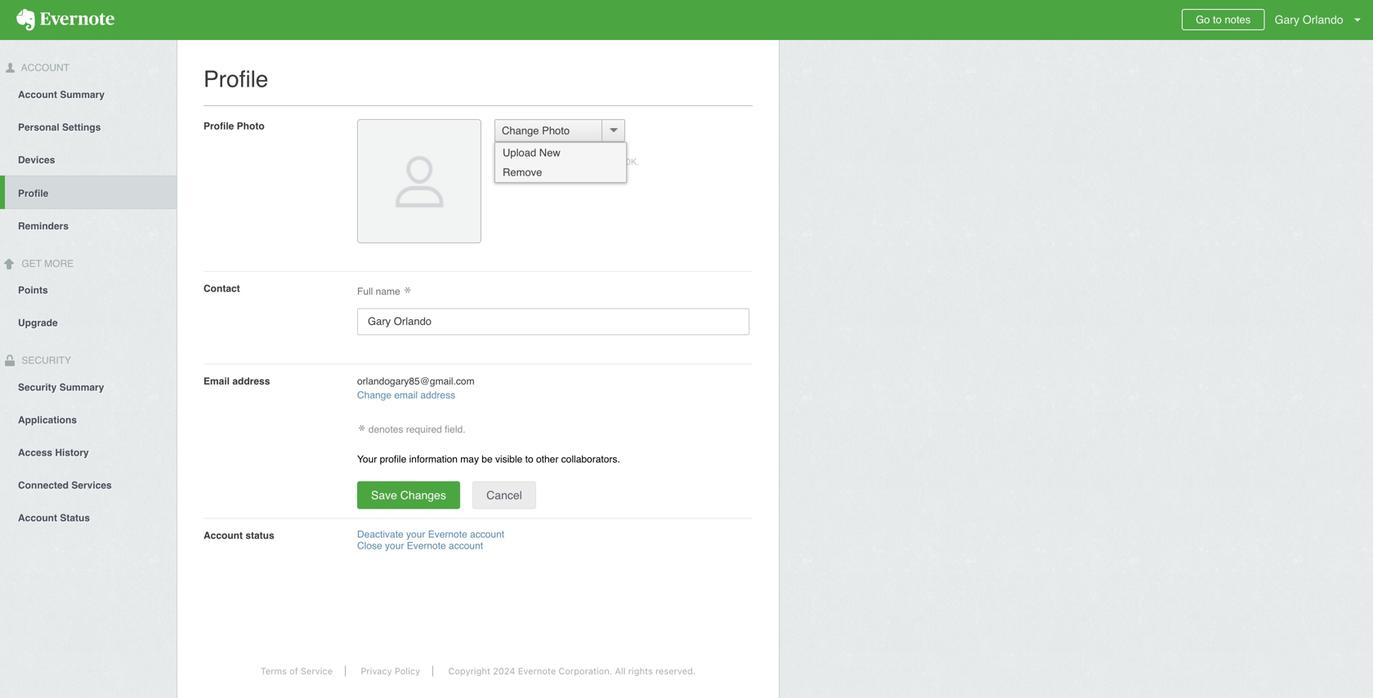 Task type: describe. For each thing, give the bounding box(es) containing it.
close
[[357, 541, 382, 552]]

connected
[[18, 480, 69, 492]]

security for security
[[19, 355, 71, 367]]

email
[[394, 390, 418, 401]]

or
[[531, 157, 539, 167]]

personal
[[18, 122, 59, 133]]

terms of service
[[261, 667, 333, 677]]

reminders
[[18, 221, 69, 232]]

summary for security summary
[[59, 382, 104, 394]]

points
[[18, 285, 48, 296]]

corporation.
[[559, 667, 612, 677]]

terms of service link
[[248, 667, 346, 677]]

connected services link
[[0, 469, 177, 501]]

copyright 2024 evernote corporation. all rights reserved.
[[448, 667, 696, 677]]

security summary
[[18, 382, 104, 394]]

full name
[[357, 286, 403, 298]]

security for security summary
[[18, 382, 57, 394]]

profile for profile photo
[[204, 121, 234, 132]]

devices link
[[0, 143, 177, 176]]

access history
[[18, 447, 89, 459]]

.png.
[[542, 157, 562, 167]]

summary for account summary
[[60, 89, 105, 100]]

your profile information may be visible to other collaborators.
[[357, 454, 620, 465]]

orlandogary85@gmail.com
[[357, 376, 475, 387]]

privacy
[[361, 667, 392, 677]]

go to notes link
[[1182, 9, 1265, 30]]

deactivate
[[357, 529, 404, 541]]

services
[[71, 480, 112, 492]]

0 vertical spatial profile
[[204, 66, 268, 92]]

gary orlando
[[1275, 13, 1344, 26]]

deactivate your evernote account close your evernote account
[[357, 529, 504, 552]]

1 vertical spatial to
[[525, 454, 534, 465]]

your
[[357, 454, 377, 465]]

collaborators.
[[561, 454, 620, 465]]

applications link
[[0, 403, 177, 436]]

1 horizontal spatial change
[[502, 125, 539, 137]]

account summary
[[18, 89, 105, 100]]

go to notes
[[1196, 13, 1251, 26]]

required
[[406, 424, 442, 436]]

copyright
[[448, 667, 490, 677]]

upload new remove
[[503, 147, 561, 179]]

account status link
[[0, 501, 177, 534]]

field.
[[445, 424, 466, 436]]

gary
[[1275, 13, 1300, 26]]

change email address link
[[357, 390, 455, 401]]

max
[[564, 157, 581, 167]]

700k.
[[616, 157, 640, 167]]

reserved.
[[656, 667, 696, 677]]

profile link
[[5, 176, 177, 209]]

denotes required field.
[[366, 424, 466, 436]]

status
[[246, 530, 274, 542]]

security summary link
[[0, 371, 177, 403]]

evernote for deactivate
[[428, 529, 467, 541]]

profile
[[380, 454, 407, 465]]

rights
[[628, 667, 653, 677]]

account status
[[18, 513, 90, 524]]

be
[[482, 454, 493, 465]]

get more
[[19, 258, 74, 270]]

all
[[615, 667, 626, 677]]

personal settings
[[18, 122, 101, 133]]

denotes
[[369, 424, 403, 436]]

profile photo
[[204, 121, 265, 132]]

file
[[584, 157, 595, 167]]

email address
[[204, 376, 270, 387]]

0 vertical spatial address
[[232, 376, 270, 387]]

privacy policy
[[361, 667, 420, 677]]



Task type: vqa. For each thing, say whether or not it's contained in the screenshot.
search box within Main Element
no



Task type: locate. For each thing, give the bounding box(es) containing it.
orlandogary85@gmail.com change email address
[[357, 376, 475, 401]]

1 vertical spatial change
[[357, 390, 392, 401]]

to right go
[[1213, 13, 1222, 26]]

evernote
[[428, 529, 467, 541], [407, 541, 446, 552], [518, 667, 556, 677]]

your right close
[[385, 541, 404, 552]]

account for account status
[[18, 513, 57, 524]]

0 horizontal spatial photo
[[237, 121, 265, 132]]

security inside security summary link
[[18, 382, 57, 394]]

to
[[1213, 13, 1222, 26], [525, 454, 534, 465]]

profile for profile link
[[18, 188, 49, 199]]

address right email
[[232, 376, 270, 387]]

profile
[[204, 66, 268, 92], [204, 121, 234, 132], [18, 188, 49, 199]]

new
[[539, 147, 561, 159]]

photo for change photo
[[542, 125, 570, 137]]

1 horizontal spatial photo
[[542, 125, 570, 137]]

0 vertical spatial security
[[19, 355, 71, 367]]

applications
[[18, 415, 77, 426]]

your right deactivate
[[406, 529, 425, 541]]

0 vertical spatial change
[[502, 125, 539, 137]]

connected services
[[18, 480, 112, 492]]

account for account
[[19, 62, 70, 74]]

evernote for copyright
[[518, 667, 556, 677]]

address
[[232, 376, 270, 387], [421, 390, 455, 401]]

upgrade
[[18, 318, 58, 329]]

privacy policy link
[[349, 667, 433, 677]]

account left status
[[204, 530, 243, 542]]

account summary link
[[0, 77, 177, 110]]

account inside "link"
[[18, 513, 57, 524]]

account for account status
[[204, 530, 243, 542]]

.jpg,
[[495, 157, 512, 167]]

evernote link
[[0, 0, 131, 40]]

account down connected
[[18, 513, 57, 524]]

policy
[[395, 667, 420, 677]]

account up personal
[[18, 89, 57, 100]]

contact
[[204, 283, 240, 295]]

1 vertical spatial summary
[[59, 382, 104, 394]]

more
[[44, 258, 74, 270]]

upload
[[503, 147, 536, 159]]

evernote image
[[0, 9, 131, 31]]

account up account summary
[[19, 62, 70, 74]]

email
[[204, 376, 230, 387]]

close your evernote account link
[[357, 541, 483, 552]]

0 horizontal spatial address
[[232, 376, 270, 387]]

account for account summary
[[18, 89, 57, 100]]

.gif,
[[514, 157, 529, 167]]

security
[[19, 355, 71, 367], [18, 382, 57, 394]]

visible
[[495, 454, 523, 465]]

upgrade link
[[0, 306, 177, 339]]

devices
[[18, 154, 55, 166]]

0 horizontal spatial to
[[525, 454, 534, 465]]

1 horizontal spatial to
[[1213, 13, 1222, 26]]

0 horizontal spatial change
[[357, 390, 392, 401]]

terms
[[261, 667, 287, 677]]

security up 'security summary'
[[19, 355, 71, 367]]

change inside orlandogary85@gmail.com change email address
[[357, 390, 392, 401]]

reminders link
[[0, 209, 177, 242]]

status
[[60, 513, 90, 524]]

to left other
[[525, 454, 534, 465]]

remove
[[503, 166, 542, 179]]

full
[[357, 286, 373, 298]]

notes
[[1225, 13, 1251, 26]]

name
[[376, 286, 400, 298]]

change left the email
[[357, 390, 392, 401]]

summary up applications link
[[59, 382, 104, 394]]

history
[[55, 447, 89, 459]]

1 vertical spatial profile
[[204, 121, 234, 132]]

0 horizontal spatial your
[[385, 541, 404, 552]]

may
[[460, 454, 479, 465]]

information
[[409, 454, 458, 465]]

summary
[[60, 89, 105, 100], [59, 382, 104, 394]]

change
[[502, 125, 539, 137], [357, 390, 392, 401]]

1 vertical spatial security
[[18, 382, 57, 394]]

None submit
[[357, 482, 460, 510], [473, 482, 536, 510], [357, 482, 460, 510], [473, 482, 536, 510]]

your
[[406, 529, 425, 541], [385, 541, 404, 552]]

points link
[[0, 274, 177, 306]]

1 horizontal spatial your
[[406, 529, 425, 541]]

account
[[19, 62, 70, 74], [18, 89, 57, 100], [18, 513, 57, 524], [204, 530, 243, 542]]

0 vertical spatial to
[[1213, 13, 1222, 26]]

personal settings link
[[0, 110, 177, 143]]

2024
[[493, 667, 515, 677]]

access
[[18, 447, 52, 459]]

other
[[536, 454, 559, 465]]

Full name text field
[[357, 308, 750, 335]]

size
[[598, 157, 614, 167]]

1 horizontal spatial address
[[421, 390, 455, 401]]

orlando
[[1303, 13, 1344, 26]]

photo for profile photo
[[237, 121, 265, 132]]

address inside orlandogary85@gmail.com change email address
[[421, 390, 455, 401]]

settings
[[62, 122, 101, 133]]

security up "applications"
[[18, 382, 57, 394]]

.jpg, .gif, or .png. max file size 700k.
[[495, 157, 640, 167]]

service
[[301, 667, 333, 677]]

account status
[[204, 530, 274, 542]]

deactivate your evernote account link
[[357, 529, 504, 541]]

of
[[289, 667, 298, 677]]

change up upload
[[502, 125, 539, 137]]

go
[[1196, 13, 1210, 26]]

gary orlando link
[[1271, 0, 1373, 40]]

0 vertical spatial summary
[[60, 89, 105, 100]]

get
[[22, 258, 42, 270]]

2 vertical spatial profile
[[18, 188, 49, 199]]

1 vertical spatial address
[[421, 390, 455, 401]]

address down orlandogary85@gmail.com
[[421, 390, 455, 401]]

change photo
[[502, 125, 570, 137]]

summary up personal settings link
[[60, 89, 105, 100]]

access history link
[[0, 436, 177, 469]]



